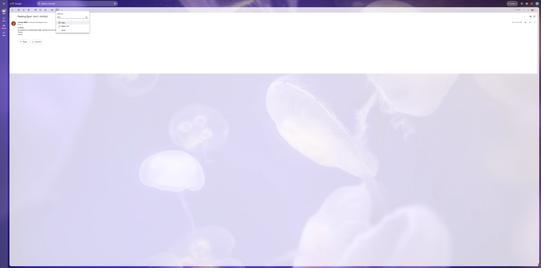 Task type: vqa. For each thing, say whether or not it's contained in the screenshot.
Oct 5
no



Task type: describe. For each thing, give the bounding box(es) containing it.
miller
[[26, 24, 31, 26]]

Search in emails text field
[[46, 3, 119, 5]]

spaces
[[2, 30, 7, 32]]

jeremy
[[20, 24, 26, 26]]

parking
[[33, 32, 38, 34]]

there
[[68, 32, 71, 34]]

jeremy miller
[[20, 24, 31, 26]]

labels image
[[62, 10, 65, 12]]

inbox button
[[36, 17, 41, 19]]

chat
[[3, 22, 6, 24]]

i
[[47, 32, 47, 34]]

17 link
[[2, 10, 7, 14]]

main menu image
[[3, 3, 6, 6]]

as:
[[68, 14, 70, 16]]

mail heading
[[0, 14, 9, 16]]

meet heading
[[0, 38, 9, 40]]

show details image
[[24, 27, 25, 28]]

hi mateo, you parked in my parking spot today. i will tow your car if you park there again. thanks,
[[20, 30, 77, 37]]

car
[[57, 32, 59, 34]]

mail
[[3, 14, 6, 16]]

label
[[63, 14, 68, 16]]

back to inbox image
[[13, 10, 15, 12]]

today.
[[42, 32, 46, 34]]

me
[[21, 26, 23, 28]]

parking spot
[[20, 17, 35, 20]]

my
[[30, 32, 32, 34]]

move to image
[[57, 10, 59, 12]]

meet
[[3, 38, 6, 40]]

label as:
[[63, 14, 70, 16]]

tow
[[50, 32, 53, 34]]

if
[[60, 32, 61, 34]]

archive image
[[20, 10, 22, 12]]

chat heading
[[0, 22, 9, 24]]

in
[[28, 32, 30, 34]]

snooze image
[[44, 10, 46, 12]]



Task type: locate. For each thing, give the bounding box(es) containing it.
more image
[[67, 10, 70, 12]]

everything
[[44, 17, 51, 19]]

everything button
[[44, 17, 52, 19]]

spot
[[29, 17, 35, 20]]

Label-as menu open text field
[[63, 18, 103, 21]]

delete image
[[31, 10, 33, 12]]

advanced search options image
[[125, 1, 130, 6]]

parking
[[20, 17, 29, 20]]

you
[[20, 32, 22, 34]]

spot
[[38, 32, 42, 34]]

park
[[64, 32, 67, 34]]

add to tasks image
[[49, 10, 52, 12]]

inbox
[[37, 17, 41, 19]]

Search in emails search field
[[41, 1, 131, 7]]

gmail image
[[11, 2, 25, 7]]

to me
[[20, 26, 23, 28]]

again.
[[72, 32, 76, 34]]

mail navigation
[[0, 8, 9, 268]]

will
[[48, 32, 50, 34]]

parked
[[23, 32, 28, 34]]

you
[[61, 32, 64, 34]]

spaces heading
[[0, 30, 9, 32]]

thanks,
[[20, 35, 25, 37]]

search in emails image
[[41, 2, 46, 6]]

apply
[[68, 33, 73, 35]]

17
[[5, 10, 7, 12]]

your
[[53, 32, 57, 34]]

hiya
[[68, 24, 72, 26]]

report spam image
[[25, 10, 28, 12]]

to
[[20, 26, 21, 28]]

hi
[[20, 30, 21, 32]]

mateo,
[[22, 30, 27, 32]]



